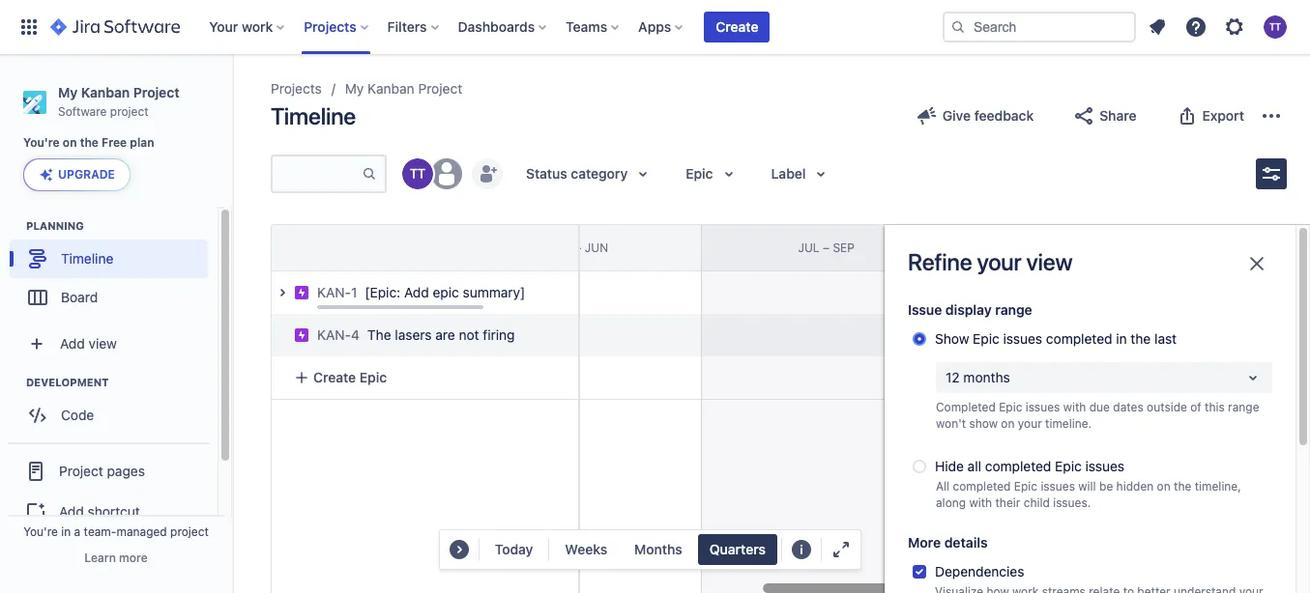 Task type: describe. For each thing, give the bounding box(es) containing it.
more
[[908, 534, 941, 551]]

with inside the completed epic issues with due dates outside of this range won't show on your timeline.
[[1064, 400, 1086, 415]]

won't
[[936, 417, 966, 431]]

epic image for kan-1 [epic: add epic summary]
[[294, 285, 309, 301]]

your inside the completed epic issues with due dates outside of this range won't show on your timeline.
[[1018, 417, 1042, 431]]

on inside all completed epic issues will be hidden on the timeline, along with their child issues.
[[1157, 480, 1171, 494]]

epic image for kan-4 the lasers are not firing
[[294, 328, 309, 343]]

a
[[74, 525, 80, 540]]

settings image
[[1223, 15, 1247, 39]]

primary element
[[12, 0, 943, 54]]

project pages link
[[8, 451, 210, 494]]

be
[[1100, 480, 1113, 494]]

kan-1 link
[[317, 283, 357, 303]]

– for sep
[[823, 241, 830, 255]]

this
[[1205, 400, 1225, 415]]

my for my kanban project
[[345, 80, 364, 97]]

planning image
[[3, 215, 26, 238]]

show
[[935, 331, 969, 347]]

show
[[970, 417, 998, 431]]

– for jun
[[575, 241, 582, 255]]

summary]
[[463, 284, 525, 301]]

more
[[119, 551, 148, 566]]

quarters button
[[698, 535, 778, 566]]

kan-4 link
[[317, 326, 360, 345]]

hide
[[935, 459, 964, 475]]

give feedback button
[[904, 101, 1046, 132]]

projects
[[271, 80, 322, 97]]

development image
[[3, 372, 26, 395]]

open image
[[1242, 367, 1265, 390]]

learn
[[84, 551, 116, 566]]

jun
[[585, 241, 608, 255]]

timeline inside "link"
[[61, 250, 113, 267]]

lasers
[[395, 327, 432, 343]]

my for my kanban project software project
[[58, 84, 78, 101]]

timeline.
[[1046, 417, 1092, 431]]

issue display range
[[908, 302, 1033, 318]]

timeline,
[[1195, 480, 1242, 494]]

you're for you're in a team-managed project
[[23, 525, 58, 540]]

details
[[945, 534, 988, 551]]

apps button
[[633, 12, 691, 43]]

1 horizontal spatial view
[[1027, 249, 1073, 276]]

0 vertical spatial your
[[977, 249, 1022, 276]]

weeks button
[[554, 535, 619, 566]]

unassigned image
[[431, 159, 462, 190]]

1 vertical spatial the
[[1131, 331, 1151, 347]]

kanban for my kanban project software project
[[81, 84, 130, 101]]

upgrade button
[[24, 160, 130, 191]]

show child issues image
[[271, 281, 294, 305]]

share
[[1100, 107, 1137, 124]]

my kanban project
[[345, 80, 463, 97]]

12
[[946, 369, 960, 386]]

help image
[[1185, 15, 1208, 39]]

completed
[[936, 400, 996, 415]]

jan
[[1283, 241, 1305, 255]]

all
[[936, 480, 950, 494]]

jan –
[[1283, 241, 1310, 255]]

today
[[495, 542, 533, 558]]

add people image
[[476, 162, 499, 186]]

plan
[[130, 136, 154, 150]]

dates
[[1113, 400, 1144, 415]]

12 months
[[946, 369, 1010, 386]]

add shortcut
[[59, 504, 140, 520]]

0 horizontal spatial on
[[63, 136, 77, 150]]

kanban for my kanban project
[[368, 80, 415, 97]]

all completed epic issues will be hidden on the timeline, along with their child issues.
[[936, 480, 1242, 511]]

firing
[[483, 327, 515, 343]]

refine
[[908, 249, 972, 276]]

apr
[[549, 241, 572, 255]]

dependencies
[[935, 563, 1025, 580]]

issue
[[908, 302, 942, 318]]

epic
[[433, 284, 459, 301]]

dec
[[1083, 241, 1107, 255]]

0 vertical spatial the
[[80, 136, 99, 150]]

[epic:
[[365, 284, 401, 301]]

project for my kanban project software project
[[133, 84, 179, 101]]

apps
[[638, 18, 672, 35]]

kan- for 1
[[317, 284, 351, 301]]

0 vertical spatial range
[[995, 302, 1033, 318]]

give feedback
[[943, 107, 1034, 124]]

sep
[[833, 241, 855, 255]]

epic inside all completed epic issues will be hidden on the timeline, along with their child issues.
[[1014, 480, 1038, 494]]

add view
[[60, 336, 117, 352]]

more details
[[908, 534, 988, 551]]

learn more
[[84, 551, 148, 566]]

project for my kanban project
[[418, 80, 463, 97]]

their
[[996, 497, 1021, 511]]

today button
[[483, 535, 545, 566]]

you're for you're on the free plan
[[23, 136, 60, 150]]

add for add shortcut
[[59, 504, 84, 520]]

jul
[[798, 241, 820, 255]]

team-
[[84, 525, 117, 540]]

label button
[[760, 159, 845, 190]]

export icon image
[[1176, 104, 1199, 128]]

are
[[436, 327, 455, 343]]

my kanban project software project
[[58, 84, 179, 119]]

add for add view
[[60, 336, 85, 352]]

search image
[[951, 19, 966, 35]]

development
[[26, 377, 109, 389]]



Task type: vqa. For each thing, say whether or not it's contained in the screenshot.
kanban
yes



Task type: locate. For each thing, give the bounding box(es) containing it.
1 vertical spatial project
[[170, 525, 209, 540]]

display
[[946, 302, 992, 318]]

1 vertical spatial timeline
[[61, 250, 113, 267]]

1 horizontal spatial create
[[716, 18, 759, 35]]

jul – sep
[[798, 241, 855, 255]]

the left last
[[1131, 331, 1151, 347]]

1 vertical spatial kan-
[[317, 327, 351, 343]]

kan-4 the lasers are not firing
[[317, 327, 515, 343]]

show epic issues completed in the last
[[935, 331, 1177, 347]]

project pages
[[59, 463, 145, 480]]

enter full screen image
[[830, 539, 853, 562]]

issues
[[1003, 331, 1043, 347], [1026, 400, 1060, 415], [1086, 459, 1125, 475], [1041, 480, 1075, 494]]

kan- for 4
[[317, 327, 351, 343]]

1 vertical spatial with
[[969, 497, 992, 511]]

0 vertical spatial project
[[110, 104, 149, 119]]

1 horizontal spatial my
[[345, 80, 364, 97]]

create right apps dropdown button
[[716, 18, 759, 35]]

1 vertical spatial your
[[1018, 417, 1042, 431]]

project down the primary element
[[418, 80, 463, 97]]

0 vertical spatial add
[[404, 284, 429, 301]]

on inside the completed epic issues with due dates outside of this range won't show on your timeline.
[[1001, 417, 1015, 431]]

epic image left kan-1 link
[[294, 285, 309, 301]]

project
[[110, 104, 149, 119], [170, 525, 209, 540]]

0 horizontal spatial project
[[110, 104, 149, 119]]

you're left a
[[23, 525, 58, 540]]

the inside all completed epic issues will be hidden on the timeline, along with their child issues.
[[1174, 480, 1192, 494]]

issues up be
[[1086, 459, 1125, 475]]

shortcut
[[88, 504, 140, 520]]

code link
[[10, 397, 208, 436]]

epic inside button
[[360, 369, 387, 386]]

epic down the issue display range
[[973, 331, 1000, 347]]

create epic
[[313, 369, 387, 386]]

completed up due
[[1046, 331, 1113, 347]]

add inside popup button
[[60, 336, 85, 352]]

create for create epic
[[313, 369, 356, 386]]

kan-
[[317, 284, 351, 301], [317, 327, 351, 343]]

planning
[[26, 220, 84, 232]]

1 horizontal spatial project
[[170, 525, 209, 540]]

my right projects
[[345, 80, 364, 97]]

2 horizontal spatial the
[[1174, 480, 1192, 494]]

completed inside all completed epic issues will be hidden on the timeline, along with their child issues.
[[953, 480, 1011, 494]]

you're
[[23, 136, 60, 150], [23, 525, 58, 540]]

project up "plan"
[[133, 84, 179, 101]]

the left timeline,
[[1174, 480, 1192, 494]]

0 vertical spatial in
[[1116, 331, 1127, 347]]

issues up issues.
[[1041, 480, 1075, 494]]

0 vertical spatial create
[[716, 18, 759, 35]]

0 vertical spatial completed
[[1046, 331, 1113, 347]]

create down kan-4 link
[[313, 369, 356, 386]]

you're in a team-managed project
[[23, 525, 209, 540]]

range right this at the right of the page
[[1228, 400, 1260, 415]]

completed
[[1046, 331, 1113, 347], [985, 459, 1052, 475], [953, 480, 1011, 494]]

epic inside 'dropdown button'
[[686, 165, 713, 182]]

1 vertical spatial you're
[[23, 525, 58, 540]]

2 horizontal spatial on
[[1157, 480, 1171, 494]]

share image
[[1073, 104, 1096, 128]]

0 vertical spatial you're
[[23, 136, 60, 150]]

on right the show
[[1001, 417, 1015, 431]]

range inside the completed epic issues with due dates outside of this range won't show on your timeline.
[[1228, 400, 1260, 415]]

project up add shortcut
[[59, 463, 103, 480]]

due
[[1090, 400, 1110, 415]]

create for create
[[716, 18, 759, 35]]

hidden
[[1117, 480, 1154, 494]]

the
[[80, 136, 99, 150], [1131, 331, 1151, 347], [1174, 480, 1192, 494]]

2 vertical spatial on
[[1157, 480, 1171, 494]]

0 vertical spatial kan-
[[317, 284, 351, 301]]

issues up months at the bottom
[[1003, 331, 1043, 347]]

completed down all
[[953, 480, 1011, 494]]

1 horizontal spatial kanban
[[368, 80, 415, 97]]

0 vertical spatial on
[[63, 136, 77, 150]]

0 horizontal spatial range
[[995, 302, 1033, 318]]

epic button
[[674, 159, 752, 190]]

epic down months at the bottom
[[999, 400, 1023, 415]]

quarters
[[710, 542, 766, 558]]

add left epic in the left of the page
[[404, 284, 429, 301]]

add up a
[[59, 504, 84, 520]]

1 horizontal spatial in
[[1116, 331, 1127, 347]]

2 vertical spatial add
[[59, 504, 84, 520]]

– for dec
[[1073, 241, 1080, 255]]

add
[[404, 284, 429, 301], [60, 336, 85, 352], [59, 504, 84, 520]]

on up "upgrade" button on the top
[[63, 136, 77, 150]]

view left the dec
[[1027, 249, 1073, 276]]

with up timeline.
[[1064, 400, 1086, 415]]

completed up the their
[[985, 459, 1052, 475]]

2 vertical spatial the
[[1174, 480, 1192, 494]]

export
[[1203, 107, 1245, 124]]

2 vertical spatial completed
[[953, 480, 1011, 494]]

add view button
[[12, 325, 206, 364]]

1 epic image from the top
[[294, 285, 309, 301]]

close image
[[1246, 252, 1269, 276]]

in left last
[[1116, 331, 1127, 347]]

1 vertical spatial epic image
[[294, 328, 309, 343]]

timeline down projects "link"
[[271, 103, 356, 130]]

on right hidden
[[1157, 480, 1171, 494]]

development group
[[10, 376, 217, 441]]

on
[[63, 136, 77, 150], [1001, 417, 1015, 431], [1157, 480, 1171, 494]]

with
[[1064, 400, 1086, 415], [969, 497, 992, 511]]

1 vertical spatial in
[[61, 525, 71, 540]]

upgrade
[[58, 168, 115, 182]]

epic inside the completed epic issues with due dates outside of this range won't show on your timeline.
[[999, 400, 1023, 415]]

1 you're from the top
[[23, 136, 60, 150]]

epic up will
[[1055, 459, 1082, 475]]

view down board link
[[89, 336, 117, 352]]

kan- up kan-4 link
[[317, 284, 351, 301]]

group containing project pages
[[8, 443, 210, 581]]

group
[[8, 443, 210, 581]]

0 horizontal spatial timeline
[[61, 250, 113, 267]]

project inside my kanban project software project
[[110, 104, 149, 119]]

create epic button
[[282, 361, 567, 396]]

months
[[635, 542, 683, 558]]

1
[[351, 284, 357, 301]]

the
[[367, 327, 391, 343]]

issues inside the completed epic issues with due dates outside of this range won't show on your timeline.
[[1026, 400, 1060, 415]]

my kanban project link
[[345, 77, 463, 101]]

kanban inside my kanban project software project
[[81, 84, 130, 101]]

1 horizontal spatial timeline
[[271, 103, 356, 130]]

issues.
[[1053, 497, 1091, 511]]

– right 'jul'
[[823, 241, 830, 255]]

notifications image
[[1146, 15, 1169, 39]]

view inside add view popup button
[[89, 336, 117, 352]]

Search timeline text field
[[273, 157, 362, 191]]

you're up "upgrade" button on the top
[[23, 136, 60, 150]]

view settings image
[[1260, 162, 1283, 186]]

0 vertical spatial timeline
[[271, 103, 356, 130]]

1 kan- from the top
[[317, 284, 351, 301]]

1 horizontal spatial range
[[1228, 400, 1260, 415]]

jira software image
[[50, 15, 180, 39], [50, 15, 180, 39]]

project up "plan"
[[110, 104, 149, 119]]

learn more button
[[84, 551, 148, 567]]

1 vertical spatial create
[[313, 369, 356, 386]]

add shortcut button
[[8, 494, 210, 532]]

create inside button
[[313, 369, 356, 386]]

1 vertical spatial completed
[[985, 459, 1052, 475]]

not
[[459, 327, 479, 343]]

1 vertical spatial view
[[89, 336, 117, 352]]

0 vertical spatial with
[[1064, 400, 1086, 415]]

1 horizontal spatial the
[[1131, 331, 1151, 347]]

0 vertical spatial epic image
[[294, 285, 309, 301]]

1 horizontal spatial with
[[1064, 400, 1086, 415]]

export button
[[1164, 101, 1256, 132]]

board
[[61, 289, 98, 306]]

4
[[351, 327, 360, 343]]

2 you're from the top
[[23, 525, 58, 540]]

– left the dec
[[1073, 241, 1080, 255]]

1 – from the left
[[575, 241, 582, 255]]

projects link
[[271, 77, 322, 101]]

managed
[[116, 525, 167, 540]]

1 vertical spatial on
[[1001, 417, 1015, 431]]

banner
[[0, 0, 1310, 54]]

planning group
[[10, 219, 217, 323]]

epic
[[686, 165, 713, 182], [973, 331, 1000, 347], [360, 369, 387, 386], [999, 400, 1023, 415], [1055, 459, 1082, 475], [1014, 480, 1038, 494]]

appswitcher icon image
[[17, 15, 41, 39]]

– right jan
[[1308, 241, 1310, 255]]

Search field
[[943, 12, 1136, 43]]

kanban up software
[[81, 84, 130, 101]]

label
[[771, 165, 806, 182]]

outside
[[1147, 400, 1188, 415]]

with inside all completed epic issues will be hidden on the timeline, along with their child issues.
[[969, 497, 992, 511]]

kanban up terry turtle image on the left of page
[[368, 80, 415, 97]]

0 vertical spatial view
[[1027, 249, 1073, 276]]

1 horizontal spatial on
[[1001, 417, 1015, 431]]

None radio
[[913, 333, 927, 346], [913, 461, 927, 474], [913, 333, 927, 346], [913, 461, 927, 474]]

range right display
[[995, 302, 1033, 318]]

1 vertical spatial range
[[1228, 400, 1260, 415]]

oct – dec
[[1045, 241, 1107, 255]]

issues inside all completed epic issues will be hidden on the timeline, along with their child issues.
[[1041, 480, 1075, 494]]

epic image left kan-4 link
[[294, 328, 309, 343]]

last
[[1155, 331, 1177, 347]]

issues up timeline.
[[1026, 400, 1060, 415]]

with left the their
[[969, 497, 992, 511]]

my up software
[[58, 84, 78, 101]]

2 horizontal spatial project
[[418, 80, 463, 97]]

4 – from the left
[[1308, 241, 1310, 255]]

add up development
[[60, 336, 85, 352]]

0 horizontal spatial create
[[313, 369, 356, 386]]

the left free
[[80, 136, 99, 150]]

kan-1 [epic: add epic summary]
[[317, 284, 525, 301]]

your
[[977, 249, 1022, 276], [1018, 417, 1042, 431]]

0 horizontal spatial the
[[80, 136, 99, 150]]

epic left label
[[686, 165, 713, 182]]

timeline link
[[10, 240, 208, 279]]

add inside button
[[59, 504, 84, 520]]

1 horizontal spatial project
[[133, 84, 179, 101]]

apr – jun
[[549, 241, 608, 255]]

timeline up board
[[61, 250, 113, 267]]

legend image
[[790, 539, 813, 562]]

in left a
[[61, 525, 71, 540]]

project
[[418, 80, 463, 97], [133, 84, 179, 101], [59, 463, 103, 480]]

banner containing apps
[[0, 0, 1310, 54]]

code
[[61, 407, 94, 424]]

0 horizontal spatial with
[[969, 497, 992, 511]]

project inside my kanban project software project
[[133, 84, 179, 101]]

child
[[1024, 497, 1050, 511]]

your up the issue display range
[[977, 249, 1022, 276]]

along
[[936, 497, 966, 511]]

your profile and settings image
[[1264, 15, 1287, 39]]

completed epic issues with due dates outside of this range won't show on your timeline.
[[936, 400, 1260, 431]]

your left timeline.
[[1018, 417, 1042, 431]]

board link
[[10, 279, 208, 318]]

0 horizontal spatial in
[[61, 525, 71, 540]]

free
[[102, 136, 127, 150]]

project right managed
[[170, 525, 209, 540]]

2 kan- from the top
[[317, 327, 351, 343]]

1 vertical spatial add
[[60, 336, 85, 352]]

0 horizontal spatial my
[[58, 84, 78, 101]]

0 horizontal spatial project
[[59, 463, 103, 480]]

2 – from the left
[[823, 241, 830, 255]]

of
[[1191, 400, 1202, 415]]

– right apr
[[575, 241, 582, 255]]

weeks
[[565, 542, 608, 558]]

you're on the free plan
[[23, 136, 154, 150]]

all
[[968, 459, 982, 475]]

epic up child
[[1014, 480, 1038, 494]]

epic down the
[[360, 369, 387, 386]]

feedback
[[975, 107, 1034, 124]]

0 horizontal spatial view
[[89, 336, 117, 352]]

2 epic image from the top
[[294, 328, 309, 343]]

kan- down kan-1 link
[[317, 327, 351, 343]]

give
[[943, 107, 971, 124]]

my inside my kanban project software project
[[58, 84, 78, 101]]

create button
[[704, 12, 770, 43]]

create inside button
[[716, 18, 759, 35]]

oct
[[1045, 241, 1070, 255]]

months button
[[623, 535, 694, 566]]

3 – from the left
[[1073, 241, 1080, 255]]

epic image
[[294, 285, 309, 301], [294, 328, 309, 343]]

months
[[964, 369, 1010, 386]]

software
[[58, 104, 107, 119]]

will
[[1079, 480, 1096, 494]]

refine your view
[[908, 249, 1073, 276]]

terry turtle image
[[402, 159, 433, 190]]

0 horizontal spatial kanban
[[81, 84, 130, 101]]

view
[[1027, 249, 1073, 276], [89, 336, 117, 352]]



